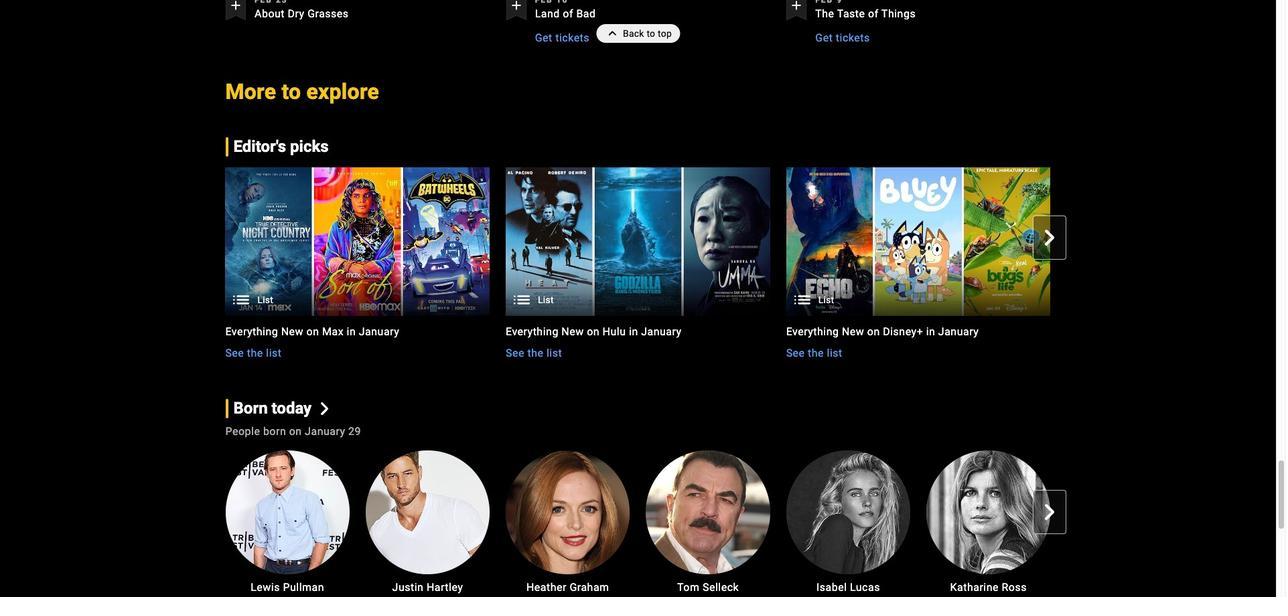 Task type: describe. For each thing, give the bounding box(es) containing it.
get tickets for of
[[535, 32, 590, 44]]

list for disney+
[[827, 347, 843, 360]]

list for max
[[266, 347, 282, 360]]

about dry grasses
[[255, 7, 349, 20]]

see the list button for everything new on hulu in january
[[506, 346, 562, 362]]

on for max
[[307, 326, 319, 338]]

justin
[[393, 582, 424, 595]]

everything for everything new on max in january
[[225, 326, 278, 338]]

pullman
[[283, 582, 325, 595]]

the taste of things
[[816, 7, 916, 20]]

expand less image
[[605, 24, 623, 43]]

list for everything new on max in january
[[258, 295, 274, 306]]

pullman at tribeca film festival image
[[226, 451, 350, 575]]

selleck
[[703, 582, 739, 595]]

premiere
[[1233, 326, 1278, 338]]

lewis pullman
[[251, 582, 325, 595]]

of inside the taste of things "link"
[[869, 7, 879, 20]]

see the list for everything new on hulu in january
[[506, 347, 562, 360]]

chevron right inline image
[[1043, 230, 1059, 246]]

see the list button for everything new on max in january
[[225, 346, 282, 362]]

tom
[[678, 582, 700, 595]]

about
[[255, 7, 285, 20]]

d
[[1281, 326, 1287, 338]]

everything for everything new on hulu in january
[[506, 326, 559, 338]]

bad
[[577, 7, 596, 20]]

and
[[1156, 326, 1175, 338]]

dry
[[288, 7, 305, 20]]

land of bad
[[535, 7, 596, 20]]

new for hulu
[[562, 326, 584, 338]]

2024
[[1111, 326, 1136, 338]]

tom selleck at an event for killers (2010) image
[[646, 451, 771, 575]]

lewis pullman link
[[226, 451, 350, 598]]

add image
[[789, 0, 805, 13]]

grasses
[[308, 7, 349, 20]]

see the list for everything new on max in january
[[225, 347, 282, 360]]

isabel lucas image
[[787, 451, 911, 575]]

land
[[535, 7, 560, 20]]

editor's
[[234, 138, 286, 156]]

back
[[623, 28, 645, 39]]

new for max
[[281, 326, 304, 338]]

people
[[226, 425, 260, 438]]

everything new on disney+ in january link
[[787, 324, 1051, 340]]

editor's picks
[[234, 138, 329, 156]]

more to explore
[[226, 79, 379, 105]]

poster image
[[225, 167, 490, 316]]

1 vertical spatial chevron right inline image
[[1043, 504, 1059, 521]]

group containing everything new on disney+ in january
[[787, 167, 1051, 362]]

tom selleck link
[[646, 451, 771, 598]]

justin hartley
[[393, 582, 463, 595]]

back to top
[[623, 28, 672, 39]]

to for top
[[647, 28, 656, 39]]

in for disney+
[[927, 326, 936, 338]]

born today
[[234, 399, 312, 418]]

land of bad link
[[535, 0, 770, 20]]

list for everything new on disney+ in january
[[819, 295, 835, 306]]

isabel lucas link
[[787, 451, 911, 598]]

katharine ross
[[951, 582, 1028, 595]]

people born on january 29
[[226, 425, 361, 438]]

in for max
[[347, 326, 356, 338]]

everything for everything new on disney+ in january
[[787, 326, 840, 338]]

chevron right inline image inside born today link
[[318, 403, 331, 416]]

disney+
[[884, 326, 924, 338]]

graham
[[570, 582, 610, 595]]

the
[[816, 7, 835, 20]]

heather
[[527, 582, 567, 595]]

katharine ross image
[[927, 451, 1051, 575]]

1 add image from the left
[[228, 0, 244, 13]]

list for hulu
[[547, 347, 562, 360]]

january 2024 tv and streaming premiere d group
[[1067, 167, 1287, 362]]

january 2024 tv and streaming premiere d link
[[1067, 324, 1287, 340]]



Task type: vqa. For each thing, say whether or not it's contained in the screenshot.
the "information"
no



Task type: locate. For each thing, give the bounding box(es) containing it.
tickets
[[556, 32, 590, 44], [836, 32, 871, 44]]

everything inside everything new on hulu in january link
[[506, 326, 559, 338]]

2 list group from the left
[[506, 167, 771, 316]]

3 list group from the left
[[787, 167, 1051, 316]]

lucas
[[851, 582, 881, 595]]

tom selleck
[[678, 582, 739, 595]]

2 horizontal spatial see the list button
[[787, 346, 843, 362]]

katharine
[[951, 582, 999, 595]]

1 vertical spatial to
[[282, 79, 301, 105]]

1 horizontal spatial list group
[[506, 167, 771, 316]]

new left disney+
[[843, 326, 865, 338]]

2 list from the left
[[538, 295, 554, 306]]

0 horizontal spatial new
[[281, 326, 304, 338]]

3 new from the left
[[843, 326, 865, 338]]

top
[[658, 28, 672, 39]]

today
[[272, 399, 312, 418]]

born today link
[[226, 399, 331, 419]]

born
[[234, 399, 268, 418]]

taste
[[838, 7, 866, 20]]

3 see from the left
[[787, 347, 805, 360]]

everything new on hulu in january
[[506, 326, 682, 338]]

streaming
[[1178, 326, 1230, 338]]

production art image for and
[[1067, 167, 1287, 316]]

1 horizontal spatial see
[[506, 347, 525, 360]]

0 horizontal spatial to
[[282, 79, 301, 105]]

1 horizontal spatial get
[[816, 32, 833, 44]]

list down everything new on disney+ in january
[[827, 347, 843, 360]]

hulu
[[603, 326, 626, 338]]

everything new on max in january link
[[225, 324, 490, 340]]

production art image for hulu
[[506, 167, 771, 316]]

list group for hulu
[[506, 167, 771, 316]]

things
[[882, 7, 916, 20]]

1 horizontal spatial get tickets button
[[816, 25, 876, 46]]

get tickets button for taste
[[816, 25, 876, 46]]

list up everything new on hulu in january
[[538, 295, 554, 306]]

january for everything new on hulu in january
[[642, 326, 682, 338]]

get tickets button
[[535, 25, 595, 46], [816, 25, 876, 46]]

1 see the list from the left
[[225, 347, 282, 360]]

0 horizontal spatial see the list button
[[225, 346, 282, 362]]

2 the from the left
[[528, 347, 544, 360]]

1 horizontal spatial chevron right inline image
[[1043, 504, 1059, 521]]

january inside group
[[1067, 326, 1108, 338]]

add image left land
[[509, 0, 525, 13]]

new inside everything new on hulu in january link
[[562, 326, 584, 338]]

0 horizontal spatial list
[[266, 347, 282, 360]]

see for everything new on disney+ in january
[[787, 347, 805, 360]]

1 horizontal spatial the
[[528, 347, 544, 360]]

everything new on hulu in january link
[[506, 324, 771, 340]]

2 horizontal spatial in
[[927, 326, 936, 338]]

justin hartley image
[[366, 451, 490, 575]]

katharine ross link
[[927, 451, 1051, 598]]

0 horizontal spatial see the list
[[225, 347, 282, 360]]

2 horizontal spatial new
[[843, 326, 865, 338]]

1 horizontal spatial to
[[647, 28, 656, 39]]

of inside land of bad link
[[563, 7, 574, 20]]

get tickets down taste
[[816, 32, 871, 44]]

0 horizontal spatial tickets
[[556, 32, 590, 44]]

list link
[[225, 168, 490, 316], [506, 168, 771, 316], [787, 168, 1051, 316]]

1 horizontal spatial list link
[[506, 168, 771, 316]]

1 horizontal spatial everything
[[506, 326, 559, 338]]

max
[[322, 326, 344, 338]]

3 see the list from the left
[[787, 347, 843, 360]]

of
[[563, 7, 574, 20], [869, 7, 879, 20]]

picks
[[290, 138, 329, 156]]

2 horizontal spatial the
[[808, 347, 825, 360]]

the for everything new on max in january
[[247, 347, 263, 360]]

list link for disney+
[[787, 168, 1051, 316]]

0 horizontal spatial get tickets button
[[535, 25, 595, 46]]

the for everything new on disney+ in january
[[808, 347, 825, 360]]

get
[[535, 32, 553, 44], [816, 32, 833, 44]]

2 list from the left
[[547, 347, 562, 360]]

tickets for taste
[[836, 32, 871, 44]]

0 horizontal spatial in
[[347, 326, 356, 338]]

2 everything from the left
[[506, 326, 559, 338]]

1 horizontal spatial in
[[629, 326, 639, 338]]

get down land
[[535, 32, 553, 44]]

to inside button
[[647, 28, 656, 39]]

1 in from the left
[[347, 326, 356, 338]]

2 see the list from the left
[[506, 347, 562, 360]]

everything new on max in january
[[225, 326, 400, 338]]

on for january
[[289, 425, 302, 438]]

get tickets button for of
[[535, 25, 595, 46]]

2 add image from the left
[[509, 0, 525, 13]]

1 list group from the left
[[225, 167, 490, 316]]

get tickets button down land of bad
[[535, 25, 595, 46]]

2 horizontal spatial list
[[827, 347, 843, 360]]

3 list link from the left
[[787, 168, 1051, 316]]

1 horizontal spatial get tickets
[[816, 32, 871, 44]]

3 see the list button from the left
[[787, 346, 843, 362]]

about dry grasses link
[[255, 0, 490, 20]]

tickets for of
[[556, 32, 590, 44]]

january 2024 tv and streaming premiere d
[[1067, 326, 1287, 338]]

2 new from the left
[[562, 326, 584, 338]]

3 everything from the left
[[787, 326, 840, 338]]

on left hulu
[[587, 326, 600, 338]]

list down everything new on hulu in january
[[547, 347, 562, 360]]

2 horizontal spatial production art image
[[1067, 167, 1287, 316]]

to for explore
[[282, 79, 301, 105]]

add image left about
[[228, 0, 244, 13]]

2 list link from the left
[[506, 168, 771, 316]]

1 horizontal spatial add image
[[509, 0, 525, 13]]

list link for max
[[225, 168, 490, 316]]

on for disney+
[[868, 326, 881, 338]]

new inside everything new on disney+ in january link
[[843, 326, 865, 338]]

tv
[[1139, 326, 1153, 338]]

1 see from the left
[[225, 347, 244, 360]]

list for everything new on hulu in january
[[538, 295, 554, 306]]

get tickets for taste
[[816, 32, 871, 44]]

see for everything new on hulu in january
[[506, 347, 525, 360]]

2 tickets from the left
[[836, 32, 871, 44]]

0 horizontal spatial list group
[[225, 167, 490, 316]]

0 horizontal spatial get tickets
[[535, 32, 590, 44]]

2 see the list button from the left
[[506, 346, 562, 362]]

1 horizontal spatial see the list button
[[506, 346, 562, 362]]

january for everything new on disney+ in january
[[939, 326, 980, 338]]

list group
[[225, 167, 490, 316], [506, 167, 771, 316], [787, 167, 1051, 316]]

everything inside everything new on disney+ in january link
[[787, 326, 840, 338]]

production art image for disney+
[[787, 167, 1051, 316]]

january right hulu
[[642, 326, 682, 338]]

2 horizontal spatial everything
[[787, 326, 840, 338]]

1 list from the left
[[266, 347, 282, 360]]

justin hartley link
[[366, 451, 490, 598]]

new inside everything new on max in january link
[[281, 326, 304, 338]]

on right born
[[289, 425, 302, 438]]

2 horizontal spatial see the list
[[787, 347, 843, 360]]

production art image
[[506, 167, 771, 316], [787, 167, 1051, 316], [1067, 167, 1287, 316]]

get down the
[[816, 32, 833, 44]]

get for land of bad
[[535, 32, 553, 44]]

2 horizontal spatial list
[[819, 295, 835, 306]]

3 list from the left
[[827, 347, 843, 360]]

on
[[307, 326, 319, 338], [587, 326, 600, 338], [868, 326, 881, 338], [289, 425, 302, 438]]

1 horizontal spatial of
[[869, 7, 879, 20]]

1 production art image from the left
[[506, 167, 771, 316]]

explore
[[307, 79, 379, 105]]

january right max
[[359, 326, 400, 338]]

1 the from the left
[[247, 347, 263, 360]]

0 horizontal spatial everything
[[225, 326, 278, 338]]

chevron right inline image
[[318, 403, 331, 416], [1043, 504, 1059, 521]]

list group for disney+
[[787, 167, 1051, 316]]

1 list from the left
[[258, 295, 274, 306]]

new left max
[[281, 326, 304, 338]]

2 get tickets from the left
[[816, 32, 871, 44]]

of left bad
[[563, 7, 574, 20]]

to
[[647, 28, 656, 39], [282, 79, 301, 105]]

2 get from the left
[[816, 32, 833, 44]]

get tickets down land of bad
[[535, 32, 590, 44]]

hartley
[[427, 582, 463, 595]]

get tickets
[[535, 32, 590, 44], [816, 32, 871, 44]]

1 horizontal spatial tickets
[[836, 32, 871, 44]]

2 of from the left
[[869, 7, 879, 20]]

new for disney+
[[843, 326, 865, 338]]

1 get from the left
[[535, 32, 553, 44]]

see for everything new on max in january
[[225, 347, 244, 360]]

lewis
[[251, 582, 280, 595]]

see
[[225, 347, 244, 360], [506, 347, 525, 360], [787, 347, 805, 360]]

see the list
[[225, 347, 282, 360], [506, 347, 562, 360], [787, 347, 843, 360]]

0 horizontal spatial get
[[535, 32, 553, 44]]

0 horizontal spatial chevron right inline image
[[318, 403, 331, 416]]

january left 29
[[305, 425, 346, 438]]

to right the more
[[282, 79, 301, 105]]

1 list link from the left
[[225, 168, 490, 316]]

2 in from the left
[[629, 326, 639, 338]]

heather graham
[[527, 582, 610, 595]]

list up everything new on disney+ in january
[[819, 295, 835, 306]]

in right hulu
[[629, 326, 639, 338]]

on left max
[[307, 326, 319, 338]]

29
[[349, 425, 361, 438]]

list
[[258, 295, 274, 306], [538, 295, 554, 306], [819, 295, 835, 306]]

in
[[347, 326, 356, 338], [629, 326, 639, 338], [927, 326, 936, 338]]

the
[[247, 347, 263, 360], [528, 347, 544, 360], [808, 347, 825, 360]]

the for everything new on hulu in january
[[528, 347, 544, 360]]

see the list button
[[225, 346, 282, 362], [506, 346, 562, 362], [787, 346, 843, 362]]

1 new from the left
[[281, 326, 304, 338]]

1 horizontal spatial list
[[547, 347, 562, 360]]

2 horizontal spatial list group
[[787, 167, 1051, 316]]

1 tickets from the left
[[556, 32, 590, 44]]

back to top button
[[597, 24, 680, 43]]

1 get tickets from the left
[[535, 32, 590, 44]]

tickets down land of bad
[[556, 32, 590, 44]]

the taste of things link
[[816, 0, 1051, 20]]

1 horizontal spatial list
[[538, 295, 554, 306]]

heather graham link
[[506, 451, 630, 598]]

born
[[263, 425, 286, 438]]

group containing everything new on hulu in january
[[506, 167, 771, 362]]

3 list from the left
[[819, 295, 835, 306]]

list link for hulu
[[506, 168, 771, 316]]

on left disney+
[[868, 326, 881, 338]]

everything new on disney+ in january
[[787, 326, 980, 338]]

list group for max
[[225, 167, 490, 316]]

1 see the list button from the left
[[225, 346, 282, 362]]

in right max
[[347, 326, 356, 338]]

3 the from the left
[[808, 347, 825, 360]]

0 horizontal spatial add image
[[228, 0, 244, 13]]

group
[[209, 167, 1287, 362], [225, 167, 490, 362], [506, 167, 771, 362], [787, 167, 1051, 362], [1067, 167, 1287, 316], [209, 451, 1067, 598], [226, 451, 350, 575], [366, 451, 490, 575], [506, 451, 630, 575], [646, 451, 771, 575], [787, 451, 911, 575], [927, 451, 1051, 575]]

2 horizontal spatial see
[[787, 347, 805, 360]]

in right disney+
[[927, 326, 936, 338]]

0 vertical spatial to
[[647, 28, 656, 39]]

add image
[[228, 0, 244, 13], [509, 0, 525, 13]]

isabel
[[817, 582, 848, 595]]

list up everything new on max in january
[[258, 295, 274, 306]]

2 get tickets button from the left
[[816, 25, 876, 46]]

to left top
[[647, 28, 656, 39]]

0 vertical spatial chevron right inline image
[[318, 403, 331, 416]]

everything
[[225, 326, 278, 338], [506, 326, 559, 338], [787, 326, 840, 338]]

new
[[281, 326, 304, 338], [562, 326, 584, 338], [843, 326, 865, 338]]

group containing lewis pullman
[[209, 451, 1067, 598]]

january
[[359, 326, 400, 338], [642, 326, 682, 338], [939, 326, 980, 338], [1067, 326, 1108, 338], [305, 425, 346, 438]]

see the list for everything new on disney+ in january
[[787, 347, 843, 360]]

heather graham image
[[506, 451, 630, 575]]

0 horizontal spatial see
[[225, 347, 244, 360]]

january left 2024
[[1067, 326, 1108, 338]]

1 horizontal spatial new
[[562, 326, 584, 338]]

of right taste
[[869, 7, 879, 20]]

2 see from the left
[[506, 347, 525, 360]]

on for hulu
[[587, 326, 600, 338]]

2 production art image from the left
[[787, 167, 1051, 316]]

new left hulu
[[562, 326, 584, 338]]

0 horizontal spatial the
[[247, 347, 263, 360]]

list down everything new on max in january
[[266, 347, 282, 360]]

3 production art image from the left
[[1067, 167, 1287, 316]]

0 horizontal spatial of
[[563, 7, 574, 20]]

0 horizontal spatial list
[[258, 295, 274, 306]]

2 horizontal spatial list link
[[787, 168, 1051, 316]]

january right disney+
[[939, 326, 980, 338]]

get tickets button down taste
[[816, 25, 876, 46]]

1 everything from the left
[[225, 326, 278, 338]]

3 in from the left
[[927, 326, 936, 338]]

tickets down taste
[[836, 32, 871, 44]]

ross
[[1002, 582, 1028, 595]]

1 horizontal spatial see the list
[[506, 347, 562, 360]]

0 horizontal spatial list link
[[225, 168, 490, 316]]

0 horizontal spatial production art image
[[506, 167, 771, 316]]

list
[[266, 347, 282, 360], [547, 347, 562, 360], [827, 347, 843, 360]]

1 of from the left
[[563, 7, 574, 20]]

january for everything new on max in january
[[359, 326, 400, 338]]

everything inside everything new on max in january link
[[225, 326, 278, 338]]

1 get tickets button from the left
[[535, 25, 595, 46]]

1 horizontal spatial production art image
[[787, 167, 1051, 316]]

see the list button for everything new on disney+ in january
[[787, 346, 843, 362]]

isabel lucas
[[817, 582, 881, 595]]

get for the taste of things
[[816, 32, 833, 44]]

in for hulu
[[629, 326, 639, 338]]

more
[[226, 79, 276, 105]]



